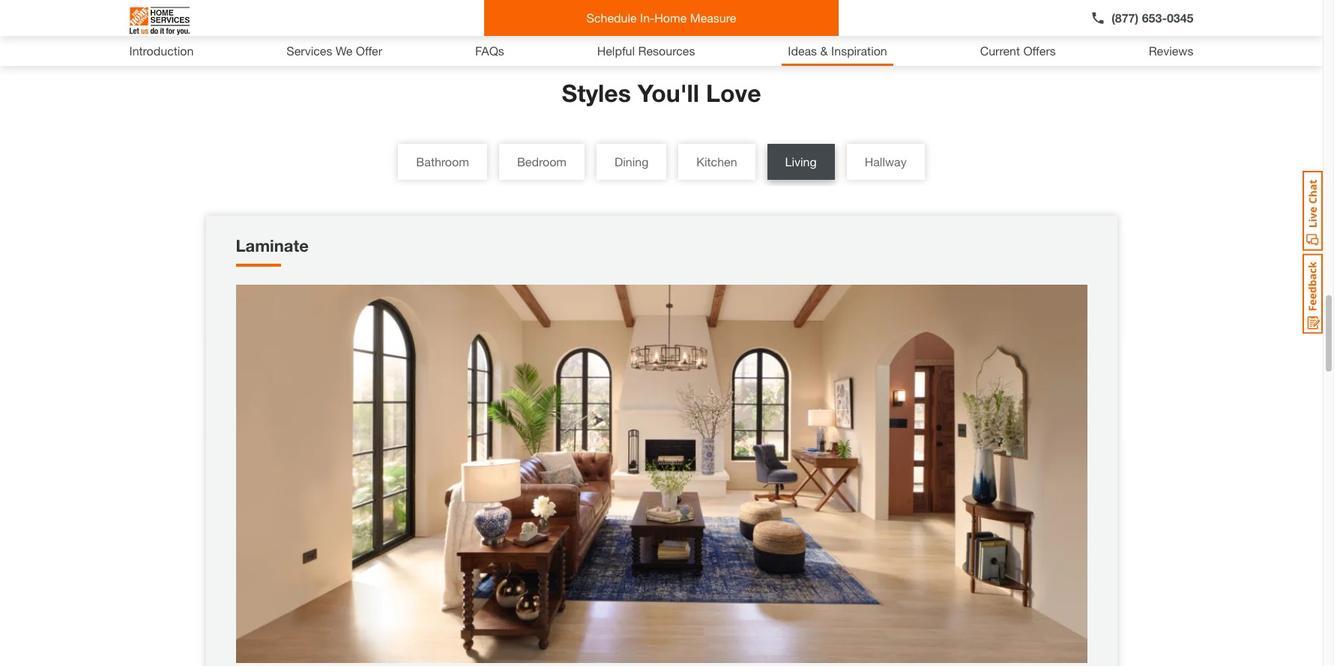 Task type: locate. For each thing, give the bounding box(es) containing it.
hallway button
[[847, 144, 925, 180]]

measure
[[690, 10, 736, 25]]

in-
[[640, 10, 655, 25]]

bedroom
[[517, 154, 567, 169]]

schedule
[[587, 10, 637, 25]]

inspiration
[[831, 43, 887, 58]]

dining
[[615, 154, 649, 169]]

(877)
[[1112, 10, 1139, 25]]

bedroom button
[[499, 144, 585, 180]]

(877) 653-0345
[[1112, 10, 1194, 25]]

ideas
[[788, 43, 817, 58]]

home
[[655, 10, 687, 25]]

ideas & inspiration
[[788, 43, 887, 58]]

live chat image
[[1303, 171, 1323, 251]]

services
[[287, 43, 332, 58]]

(877) 653-0345 link
[[1091, 9, 1194, 27]]

laminate
[[236, 236, 309, 256]]

offer
[[356, 43, 382, 58]]

schedule in-home measure
[[587, 10, 736, 25]]

living button
[[767, 144, 835, 180]]

feedback link image
[[1303, 253, 1323, 334]]

schedule in-home measure button
[[484, 0, 839, 36]]

current
[[980, 43, 1020, 58]]

bathroom
[[416, 154, 469, 169]]

kitchen
[[697, 154, 737, 169]]

infopod images - living space/laminate - image image
[[236, 285, 1087, 664]]



Task type: vqa. For each thing, say whether or not it's contained in the screenshot.
Pro Xtra Loyalty Program link
no



Task type: describe. For each thing, give the bounding box(es) containing it.
introduction
[[129, 43, 194, 58]]

offers
[[1023, 43, 1056, 58]]

we
[[336, 43, 353, 58]]

do it for you logo image
[[129, 1, 189, 41]]

helpful resources
[[597, 43, 695, 58]]

resources
[[638, 43, 695, 58]]

hallway
[[865, 154, 907, 169]]

helpful
[[597, 43, 635, 58]]

0345
[[1167, 10, 1194, 25]]

bathroom button
[[398, 144, 487, 180]]

styles
[[562, 79, 631, 107]]

current offers
[[980, 43, 1056, 58]]

living
[[785, 154, 817, 169]]

kitchen button
[[679, 144, 755, 180]]

653-
[[1142, 10, 1167, 25]]

reviews
[[1149, 43, 1194, 58]]

dining button
[[597, 144, 667, 180]]

services we offer
[[287, 43, 382, 58]]

&
[[820, 43, 828, 58]]

love
[[706, 79, 761, 107]]

you'll
[[638, 79, 699, 107]]

styles you'll love
[[562, 79, 761, 107]]

faqs
[[475, 43, 504, 58]]



